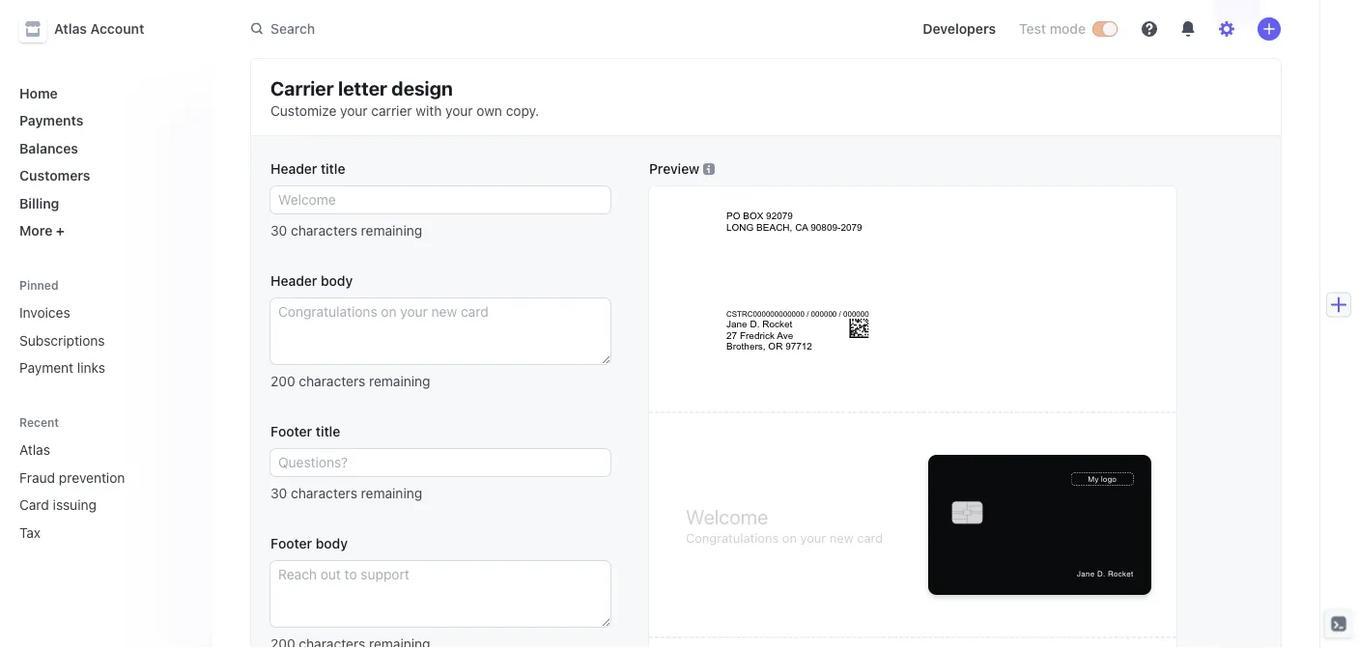 Task type: describe. For each thing, give the bounding box(es) containing it.
footer title
[[271, 424, 340, 440]]

subscriptions
[[19, 332, 105, 348]]

more
[[19, 223, 53, 239]]

carrier
[[371, 103, 412, 119]]

200
[[271, 374, 295, 389]]

billing
[[19, 195, 59, 211]]

preview
[[649, 161, 700, 177]]

remaining for header title
[[361, 223, 422, 239]]

ca
[[795, 222, 808, 232]]

home link
[[12, 77, 197, 109]]

pinned element
[[12, 297, 197, 384]]

recent
[[19, 416, 59, 429]]

cstrc000000000000
[[727, 310, 805, 318]]

own
[[477, 103, 502, 119]]

or
[[769, 341, 783, 352]]

ave
[[777, 330, 794, 341]]

footer body
[[271, 536, 348, 552]]

d.
[[750, 319, 760, 330]]

save button
[[1216, 0, 1262, 24]]

+
[[56, 223, 65, 239]]

footer for footer title
[[271, 424, 312, 440]]

header body
[[271, 273, 353, 289]]

po
[[727, 211, 741, 221]]

2 / from the left
[[839, 310, 841, 318]]

home
[[19, 85, 58, 101]]

Footer body text field
[[271, 561, 611, 627]]

2079
[[841, 222, 863, 232]]

box
[[743, 211, 764, 221]]

2 000000 from the left
[[844, 310, 869, 318]]

congratulations
[[686, 531, 779, 545]]

fraud
[[19, 470, 55, 486]]

brothers,
[[727, 341, 766, 352]]

subscriptions link
[[12, 325, 197, 356]]

characters for header title
[[291, 223, 357, 239]]

1 / from the left
[[807, 310, 809, 318]]

atlas for atlas
[[19, 442, 50, 458]]

developers link
[[915, 14, 1004, 44]]

Footer title text field
[[271, 449, 611, 476]]

links
[[77, 360, 105, 376]]

92079
[[766, 211, 793, 221]]

billing link
[[12, 187, 197, 219]]

atlas link
[[12, 434, 170, 466]]

customize
[[271, 103, 337, 119]]

invoices
[[19, 305, 70, 321]]

Header title text field
[[271, 187, 611, 214]]

pinned
[[19, 279, 59, 292]]

payment
[[19, 360, 73, 376]]

card
[[19, 497, 49, 513]]

beach,
[[757, 222, 793, 232]]

card issuing link
[[12, 489, 170, 521]]

design
[[392, 76, 453, 99]]

rocket
[[763, 319, 793, 330]]

1 horizontal spatial your
[[446, 103, 473, 119]]

200 characters remaining
[[271, 374, 431, 389]]

fraud prevention link
[[12, 462, 170, 493]]

atlas for atlas account
[[54, 21, 87, 37]]

remaining for footer title
[[361, 486, 422, 502]]

30 characters remaining for footer title
[[271, 486, 422, 502]]

characters for header body
[[299, 374, 366, 389]]

customers
[[19, 168, 90, 184]]

27
[[727, 330, 737, 341]]

mode
[[1050, 21, 1086, 37]]

pinned navigation links element
[[12, 277, 197, 384]]

carrier
[[271, 76, 334, 99]]

title for header title
[[321, 161, 345, 177]]

notifications image
[[1181, 21, 1196, 37]]

long
[[727, 222, 754, 232]]

footer for footer body
[[271, 536, 312, 552]]

prevention
[[59, 470, 125, 486]]

fredrick
[[740, 330, 775, 341]]

test
[[1020, 21, 1047, 37]]



Task type: vqa. For each thing, say whether or not it's contained in the screenshot.
TEST MODE
yes



Task type: locate. For each thing, give the bounding box(es) containing it.
remaining
[[361, 223, 422, 239], [369, 374, 431, 389], [361, 486, 422, 502]]

on
[[783, 531, 797, 545]]

po box 92079 long beach, ca 90809-2079
[[727, 211, 863, 232]]

core navigation links element
[[12, 77, 197, 246]]

1 vertical spatial characters
[[299, 374, 366, 389]]

2 vertical spatial characters
[[291, 486, 357, 502]]

payments link
[[12, 105, 197, 136]]

2 header from the top
[[271, 273, 317, 289]]

Header body text field
[[271, 299, 611, 364]]

atlas inside button
[[54, 21, 87, 37]]

title down "200 characters remaining"
[[316, 424, 340, 440]]

2 footer from the top
[[271, 536, 312, 552]]

1 horizontal spatial 000000
[[844, 310, 869, 318]]

2 30 characters remaining from the top
[[271, 486, 422, 502]]

30 characters remaining up "footer body" on the bottom left of page
[[271, 486, 422, 502]]

help image
[[1142, 21, 1158, 37]]

1 vertical spatial remaining
[[369, 374, 431, 389]]

1 footer from the top
[[271, 424, 312, 440]]

1 header from the top
[[271, 161, 317, 177]]

body for header body
[[321, 273, 353, 289]]

fraud prevention
[[19, 470, 125, 486]]

atlas account button
[[19, 15, 164, 43]]

1 horizontal spatial atlas
[[54, 21, 87, 37]]

atlas
[[54, 21, 87, 37], [19, 442, 50, 458]]

1 vertical spatial body
[[316, 536, 348, 552]]

characters up header body
[[291, 223, 357, 239]]

0 vertical spatial title
[[321, 161, 345, 177]]

new
[[830, 531, 854, 545]]

remaining for header body
[[369, 374, 431, 389]]

30 characters remaining
[[271, 223, 422, 239], [271, 486, 422, 502]]

header title
[[271, 161, 345, 177]]

with
[[416, 103, 442, 119]]

title
[[321, 161, 345, 177], [316, 424, 340, 440]]

0 horizontal spatial /
[[807, 310, 809, 318]]

Search text field
[[240, 11, 785, 47]]

payment links
[[19, 360, 105, 376]]

balances link
[[12, 132, 197, 164]]

1 30 from the top
[[271, 223, 287, 239]]

30 up header body
[[271, 223, 287, 239]]

1 vertical spatial header
[[271, 273, 317, 289]]

0 horizontal spatial atlas
[[19, 442, 50, 458]]

body
[[321, 273, 353, 289], [316, 536, 348, 552]]

2 vertical spatial remaining
[[361, 486, 422, 502]]

30 for header title
[[271, 223, 287, 239]]

remaining down header body text field
[[369, 374, 431, 389]]

body for footer body
[[316, 536, 348, 552]]

letter
[[338, 76, 387, 99]]

remaining down footer title text field
[[361, 486, 422, 502]]

header for header title
[[271, 161, 317, 177]]

0 vertical spatial 30 characters remaining
[[271, 223, 422, 239]]

save
[[1224, 2, 1254, 18]]

0 vertical spatial characters
[[291, 223, 357, 239]]

footer
[[271, 424, 312, 440], [271, 536, 312, 552]]

jane d. rocket 27 fredrick ave brothers, or 97712
[[727, 319, 813, 352]]

0 vertical spatial footer
[[271, 424, 312, 440]]

0 vertical spatial body
[[321, 273, 353, 289]]

characters right 200
[[299, 374, 366, 389]]

issuing
[[53, 497, 97, 513]]

0 vertical spatial remaining
[[361, 223, 422, 239]]

card issuing
[[19, 497, 97, 513]]

search
[[271, 21, 315, 36]]

1 vertical spatial 30 characters remaining
[[271, 486, 422, 502]]

1 vertical spatial 30
[[271, 486, 287, 502]]

1 vertical spatial atlas
[[19, 442, 50, 458]]

tax link
[[12, 517, 170, 548]]

payments
[[19, 113, 83, 129]]

customers link
[[12, 160, 197, 191]]

your inside welcome congratulations on your new card
[[801, 531, 827, 545]]

your left own at left
[[446, 103, 473, 119]]

2 horizontal spatial your
[[801, 531, 827, 545]]

000000
[[811, 310, 837, 318], [844, 310, 869, 318]]

title for footer title
[[316, 424, 340, 440]]

0 horizontal spatial 000000
[[811, 310, 837, 318]]

1 horizontal spatial /
[[839, 310, 841, 318]]

welcome congratulations on your new card
[[686, 505, 883, 545]]

Search search field
[[240, 11, 785, 47]]

cstrc000000000000 / 000000 / 000000
[[727, 310, 869, 318]]

remaining down header title text box
[[361, 223, 422, 239]]

30 characters remaining for header title
[[271, 223, 422, 239]]

1 30 characters remaining from the top
[[271, 223, 422, 239]]

characters up "footer body" on the bottom left of page
[[291, 486, 357, 502]]

balances
[[19, 140, 78, 156]]

90809-
[[811, 222, 841, 232]]

30 up "footer body" on the bottom left of page
[[271, 486, 287, 502]]

2 30 from the top
[[271, 486, 287, 502]]

0 horizontal spatial your
[[340, 103, 368, 119]]

97712
[[786, 341, 813, 352]]

your right on
[[801, 531, 827, 545]]

invoices link
[[12, 297, 197, 329]]

welcome
[[686, 505, 769, 529]]

card
[[857, 531, 883, 545]]

settings image
[[1220, 21, 1235, 37]]

0 vertical spatial 30
[[271, 223, 287, 239]]

recent element
[[0, 434, 213, 548]]

30 characters remaining up header body
[[271, 223, 422, 239]]

1 vertical spatial footer
[[271, 536, 312, 552]]

jane
[[727, 319, 748, 330]]

your down 'letter'
[[340, 103, 368, 119]]

carrier letter design customize your carrier with your own copy.
[[271, 76, 539, 119]]

atlas inside recent element
[[19, 442, 50, 458]]

0 vertical spatial header
[[271, 161, 317, 177]]

test mode
[[1020, 21, 1086, 37]]

30 for footer title
[[271, 486, 287, 502]]

atlas up fraud
[[19, 442, 50, 458]]

atlas account
[[54, 21, 144, 37]]

tax
[[19, 525, 41, 541]]

header
[[271, 161, 317, 177], [271, 273, 317, 289]]

developers
[[923, 21, 996, 37]]

atlas left account
[[54, 21, 87, 37]]

characters
[[291, 223, 357, 239], [299, 374, 366, 389], [291, 486, 357, 502]]

more +
[[19, 223, 65, 239]]

1 vertical spatial title
[[316, 424, 340, 440]]

copy.
[[506, 103, 539, 119]]

account
[[90, 21, 144, 37]]

recent navigation links element
[[0, 415, 213, 548]]

your
[[340, 103, 368, 119], [446, 103, 473, 119], [801, 531, 827, 545]]

characters for footer title
[[291, 486, 357, 502]]

header for header body
[[271, 273, 317, 289]]

title down customize on the top of the page
[[321, 161, 345, 177]]

payment links link
[[12, 352, 197, 384]]

30
[[271, 223, 287, 239], [271, 486, 287, 502]]

1 000000 from the left
[[811, 310, 837, 318]]

0 vertical spatial atlas
[[54, 21, 87, 37]]

/
[[807, 310, 809, 318], [839, 310, 841, 318]]



